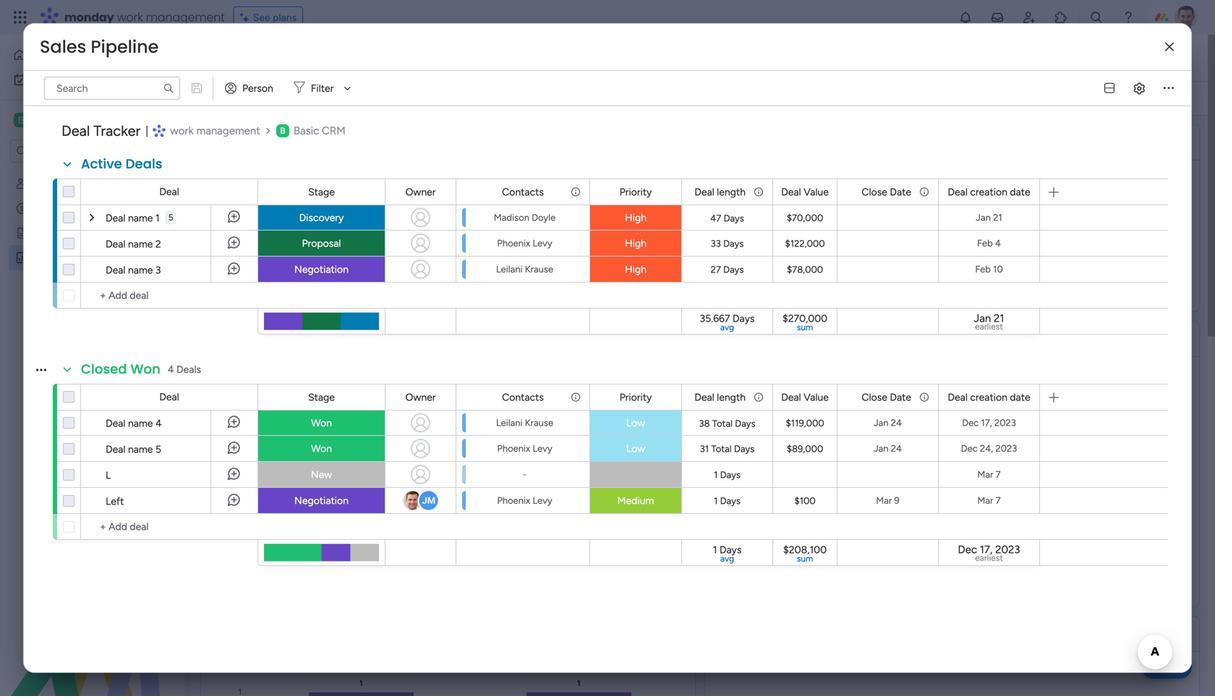 Task type: describe. For each thing, give the bounding box(es) containing it.
contacts for 2nd "contacts" field
[[502, 391, 544, 404]]

leilani for high
[[496, 264, 523, 275]]

my contacts
[[34, 178, 92, 190]]

owner for first the owner field from the bottom
[[405, 391, 436, 404]]

47
[[711, 213, 721, 224]]

sales pipeline
[[40, 35, 159, 59]]

widget
[[256, 92, 288, 105]]

name for 3
[[128, 264, 153, 276]]

|
[[146, 124, 148, 137]]

1 close date from the top
[[862, 186, 912, 198]]

0 horizontal spatial $89,000
[[345, 185, 551, 249]]

value for closed won
[[804, 391, 829, 404]]

average
[[226, 133, 282, 152]]

monday work management
[[64, 9, 225, 25]]

feb 4
[[977, 238, 1001, 249]]

monday
[[64, 9, 114, 25]]

$70,000
[[787, 212, 824, 224]]

$122,000
[[785, 238, 825, 250]]

crm inside workspace selection element
[[64, 113, 89, 127]]

sales for sales pipeline field
[[40, 35, 86, 59]]

value inside 'field'
[[285, 133, 323, 152]]

notifications image
[[959, 10, 973, 25]]

revenue
[[776, 330, 834, 348]]

doyle
[[532, 212, 556, 224]]

35.667 days avg
[[700, 313, 755, 333]]

home option
[[9, 43, 176, 67]]

arrow down image inside sales dashboard banner
[[722, 90, 739, 107]]

Closed Won field
[[77, 360, 164, 379]]

27 days
[[711, 264, 744, 276]]

Search in workspace field
[[30, 143, 121, 160]]

33
[[711, 238, 721, 250]]

21 for jan 21 earliest
[[994, 312, 1005, 325]]

list box containing my contacts
[[0, 169, 184, 466]]

1 7 from the top
[[996, 469, 1001, 481]]

new
[[311, 469, 332, 481]]

earliest inside dec 17, 2023 earliest
[[975, 553, 1003, 564]]

add widget button
[[209, 87, 294, 110]]

2 deal length field from the top
[[691, 390, 750, 406]]

27
[[711, 264, 721, 276]]

feb 10
[[975, 264, 1003, 275]]

started
[[71, 227, 105, 239]]

won inside average value of won deals 'field'
[[343, 133, 373, 152]]

avg for 1
[[721, 554, 734, 564]]

person button
[[219, 77, 282, 100]]

phoenix levy for left
[[497, 495, 552, 507]]

3
[[155, 264, 161, 276]]

home
[[32, 49, 59, 61]]

jan 21
[[976, 212, 1003, 224]]

1 horizontal spatial basic
[[294, 124, 319, 137]]

sales right "public dashboard" image
[[34, 252, 58, 264]]

won inside closed won field
[[131, 360, 161, 379]]

my work link
[[9, 68, 176, 91]]

dec 24, 2023
[[961, 443, 1017, 455]]

dec inside dec 17, 2023 earliest
[[958, 544, 977, 557]]

levy for left
[[533, 495, 552, 507]]

2 horizontal spatial work
[[170, 124, 194, 137]]

madison doyle
[[494, 212, 556, 224]]

jan 21 earliest
[[974, 312, 1005, 332]]

workspace selection element
[[14, 111, 92, 129]]

deal name 2
[[106, 238, 161, 250]]

feb for feb 10
[[975, 264, 991, 275]]

2 close date field from the top
[[858, 390, 915, 406]]

deal value field for active deals
[[778, 184, 833, 200]]

38 total days
[[699, 418, 756, 430]]

1 horizontal spatial b
[[280, 125, 285, 136]]

(deals
[[902, 330, 946, 348]]

actual revenue by month (deals won)
[[730, 330, 983, 348]]

jan inside jan 21 earliest
[[974, 312, 991, 325]]

none search field filter dashboard by text
[[432, 87, 563, 110]]

17, for dec 17, 2023
[[981, 417, 992, 429]]

of
[[327, 133, 339, 152]]

31
[[700, 443, 709, 455]]

1 deal creation date from the top
[[948, 186, 1031, 198]]

avg for 35.667
[[721, 322, 734, 333]]

1 priority field from the top
[[616, 184, 656, 200]]

filter
[[311, 82, 334, 94]]

closed
[[81, 360, 127, 379]]

1 low from the top
[[626, 417, 645, 429]]

search everything image
[[1090, 10, 1104, 25]]

2 deal creation date from the top
[[948, 391, 1031, 404]]

2 mar 7 from the top
[[978, 495, 1001, 507]]

select product image
[[13, 10, 27, 25]]

public board image
[[15, 226, 29, 240]]

see plans
[[253, 11, 297, 24]]

2023 for won
[[996, 443, 1017, 455]]

by
[[837, 330, 854, 348]]

2 1 days from the top
[[714, 496, 741, 507]]

1 mar 7 from the top
[[978, 469, 1001, 481]]

1 vertical spatial management
[[196, 124, 260, 137]]

deal value field for closed won
[[778, 390, 833, 406]]

my for my contacts
[[34, 178, 48, 190]]

47 days
[[711, 213, 744, 224]]

2 low from the top
[[626, 443, 645, 455]]

see plans button
[[233, 7, 303, 28]]

phoenix for left
[[497, 495, 530, 507]]

discovery
[[299, 212, 344, 224]]

dec 17, 2023
[[962, 417, 1016, 429]]

dec for won
[[961, 443, 978, 455]]

Filter dashboard by text search field
[[432, 87, 563, 110]]

2 contacts field from the top
[[499, 390, 548, 406]]

$270,000 sum
[[783, 313, 828, 333]]

leilani for low
[[496, 417, 523, 429]]

v2 split view image
[[1105, 83, 1115, 94]]

getting started
[[34, 227, 105, 239]]

active
[[81, 155, 122, 173]]

days inside the 1 days avg
[[720, 544, 742, 556]]

help button
[[1142, 655, 1192, 679]]

$119,000
[[786, 418, 825, 429]]

2023 inside dec 17, 2023 earliest
[[996, 544, 1021, 557]]

total for low
[[712, 418, 733, 430]]

sales dashboard inside banner
[[218, 42, 411, 74]]

sales for sales dashboard field
[[218, 42, 278, 74]]

monday marketplace image
[[1054, 10, 1069, 25]]

9
[[895, 495, 900, 507]]

connected
[[333, 92, 382, 105]]

board
[[384, 92, 411, 105]]

2 + add deal text field from the top
[[88, 519, 251, 536]]

33 days
[[711, 238, 744, 250]]

madison
[[494, 212, 529, 224]]

total for won
[[711, 443, 732, 455]]

$78,000
[[787, 264, 823, 276]]

2 owner field from the top
[[402, 390, 440, 406]]

Average Value of Won Deals field
[[222, 133, 417, 152]]

arrow down image inside filter popup button
[[339, 80, 356, 97]]

deal name 5
[[106, 443, 161, 456]]

month
[[857, 330, 899, 348]]

krause for high
[[525, 264, 554, 275]]

1 horizontal spatial crm
[[322, 124, 346, 137]]

sales dashboard banner
[[192, 35, 1208, 116]]

person
[[242, 82, 273, 94]]

1 connected board
[[326, 92, 411, 105]]

$208,100 sum
[[783, 544, 827, 564]]

column information image for length
[[753, 186, 765, 198]]

1 vertical spatial sales dashboard
[[34, 252, 109, 264]]

0 horizontal spatial tracker
[[56, 203, 89, 215]]

leilani krause for low
[[496, 417, 554, 429]]

days inside 35.667 days avg
[[733, 313, 755, 325]]

1 vertical spatial $89,000
[[787, 443, 824, 455]]

medium
[[618, 495, 654, 507]]

name for 1
[[128, 212, 153, 224]]

-
[[523, 469, 527, 481]]

pipeline
[[91, 35, 159, 59]]

1 stage field from the top
[[305, 184, 339, 200]]

2 levy from the top
[[533, 443, 552, 455]]

0 vertical spatial management
[[146, 9, 225, 25]]

35.667
[[700, 313, 730, 325]]

1 horizontal spatial basic crm
[[294, 124, 346, 137]]

1 days avg
[[713, 544, 742, 564]]

deal name 1
[[106, 212, 160, 224]]

deal tracker inside list box
[[34, 203, 89, 215]]

1 date from the top
[[1010, 186, 1031, 198]]

1 inside popup button
[[326, 92, 330, 105]]

Sales Pipeline field
[[36, 35, 162, 59]]

work for my
[[50, 73, 72, 86]]

31 total days
[[700, 443, 755, 455]]



Task type: vqa. For each thing, say whether or not it's contained in the screenshot.
Add to favorites image
no



Task type: locate. For each thing, give the bounding box(es) containing it.
stage for second stage field from the top
[[308, 391, 335, 404]]

mar 7
[[978, 469, 1001, 481], [978, 495, 1001, 507]]

1 vertical spatial 4
[[155, 417, 162, 430]]

2023 for low
[[995, 417, 1016, 429]]

deal length field up 38 total days
[[691, 390, 750, 406]]

4
[[995, 238, 1001, 249], [155, 417, 162, 430]]

2 stage field from the top
[[305, 390, 339, 406]]

0 horizontal spatial b
[[18, 114, 24, 126]]

0 vertical spatial value
[[285, 133, 323, 152]]

basic inside workspace selection element
[[33, 113, 61, 127]]

1 horizontal spatial deals
[[376, 133, 413, 152]]

1 phoenix from the top
[[497, 238, 530, 249]]

10
[[993, 264, 1003, 275]]

update feed image
[[990, 10, 1005, 25]]

1 vertical spatial deal tracker
[[34, 203, 89, 215]]

tracker left |
[[93, 122, 141, 140]]

1 vertical spatial tracker
[[56, 203, 89, 215]]

0 vertical spatial negotiation
[[294, 263, 349, 276]]

2 deal value from the top
[[781, 391, 829, 404]]

basic left of
[[294, 124, 319, 137]]

0 vertical spatial work
[[117, 9, 143, 25]]

Close Date field
[[858, 184, 915, 200], [858, 390, 915, 406]]

basic crm down filter popup button
[[294, 124, 346, 137]]

deal length field up 47
[[691, 184, 750, 200]]

work down home
[[50, 73, 72, 86]]

Sales Dashboard field
[[214, 42, 415, 74]]

1 levy from the top
[[533, 238, 552, 249]]

1 vertical spatial mar 7
[[978, 495, 1001, 507]]

0 vertical spatial my
[[33, 73, 47, 86]]

krause
[[525, 264, 554, 275], [525, 417, 554, 429]]

2 earliest from the top
[[975, 553, 1003, 564]]

average value of won deals
[[226, 133, 413, 152]]

1 owner from the top
[[405, 186, 436, 198]]

0 vertical spatial priority field
[[616, 184, 656, 200]]

1 vertical spatial 2023
[[996, 443, 1017, 455]]

crm down connected
[[322, 124, 346, 137]]

tracker up getting started
[[56, 203, 89, 215]]

2 leilani krause from the top
[[496, 417, 554, 429]]

sum inside the $270,000 sum
[[797, 322, 813, 333]]

1 vertical spatial close
[[862, 391, 888, 404]]

2 owner from the top
[[405, 391, 436, 404]]

work up pipeline
[[117, 9, 143, 25]]

feb down the jan 21
[[977, 238, 993, 249]]

sales inside banner
[[218, 42, 278, 74]]

1 vertical spatial dashboard
[[60, 252, 109, 264]]

phoenix for deal name 2
[[497, 238, 530, 249]]

my down home
[[33, 73, 47, 86]]

2 column information image from the left
[[919, 186, 930, 198]]

feb left 10
[[975, 264, 991, 275]]

1 avg from the top
[[721, 322, 734, 333]]

deal value field up $119,000
[[778, 390, 833, 406]]

2023
[[995, 417, 1016, 429], [996, 443, 1017, 455], [996, 544, 1021, 557]]

3 levy from the top
[[533, 495, 552, 507]]

total right '38'
[[712, 418, 733, 430]]

1 vertical spatial total
[[711, 443, 732, 455]]

dashboard
[[284, 42, 411, 74], [60, 252, 109, 264]]

low left '38'
[[626, 417, 645, 429]]

1 connected board button
[[299, 87, 417, 110]]

phoenix down "-"
[[497, 495, 530, 507]]

0 vertical spatial feb
[[977, 238, 993, 249]]

0 vertical spatial high
[[625, 212, 647, 224]]

2 vertical spatial phoenix levy
[[497, 495, 552, 507]]

1 vertical spatial owner
[[405, 391, 436, 404]]

4 name from the top
[[128, 417, 153, 430]]

2 negotiation from the top
[[294, 495, 349, 507]]

leilani krause up "-"
[[496, 417, 554, 429]]

dashboard inside sales dashboard banner
[[284, 42, 411, 74]]

deal creation date field up the jan 21
[[944, 184, 1034, 200]]

length
[[717, 186, 746, 198], [717, 391, 746, 404]]

feb for feb 4
[[977, 238, 993, 249]]

low up medium
[[626, 443, 645, 455]]

2 deal creation date field from the top
[[944, 390, 1034, 406]]

1 length from the top
[[717, 186, 746, 198]]

deal creation date up the jan 21
[[948, 186, 1031, 198]]

work management
[[170, 124, 260, 137]]

sales up my work on the left top of the page
[[40, 35, 86, 59]]

krause for low
[[525, 417, 554, 429]]

1 jan 24 from the top
[[874, 417, 902, 429]]

1 vertical spatial priority
[[620, 391, 652, 404]]

tracker
[[93, 122, 141, 140], [56, 203, 89, 215]]

Deal length field
[[691, 184, 750, 200], [691, 390, 750, 406]]

5 right the deal name 1 at left top
[[168, 212, 173, 223]]

sum left 'by'
[[797, 322, 813, 333]]

0 vertical spatial owner
[[405, 186, 436, 198]]

length for 1st deal length field
[[717, 186, 746, 198]]

1 horizontal spatial work
[[117, 9, 143, 25]]

1 vertical spatial priority field
[[616, 390, 656, 406]]

$89,000
[[345, 185, 551, 249], [787, 443, 824, 455]]

+ add deal text field down 3
[[88, 287, 251, 305]]

high
[[625, 212, 647, 224], [625, 237, 647, 250], [625, 263, 647, 276]]

0 vertical spatial deal length field
[[691, 184, 750, 200]]

leilani krause down 'madison doyle'
[[496, 264, 554, 275]]

1 vertical spatial dec
[[961, 443, 978, 455]]

5
[[168, 212, 173, 223], [155, 443, 161, 456]]

getting
[[34, 227, 69, 239]]

2 krause from the top
[[525, 417, 554, 429]]

home link
[[9, 43, 176, 67]]

list box
[[0, 169, 184, 466]]

1 priority from the top
[[620, 186, 652, 198]]

b inside workspace selection element
[[18, 114, 24, 126]]

21
[[993, 212, 1003, 224], [994, 312, 1005, 325]]

name left 2
[[128, 238, 153, 250]]

settings image
[[1173, 91, 1188, 105]]

negotiation down proposal
[[294, 263, 349, 276]]

my for my work
[[33, 73, 47, 86]]

date
[[890, 186, 912, 198], [890, 391, 912, 404]]

deal tracker down my contacts at the top
[[34, 203, 89, 215]]

name for 2
[[128, 238, 153, 250]]

lottie animation image
[[0, 551, 184, 697]]

1 column information image from the left
[[753, 186, 765, 198]]

21 inside jan 21 earliest
[[994, 312, 1005, 325]]

crm up search in workspace field
[[64, 113, 89, 127]]

add widget
[[235, 92, 288, 105]]

stage for first stage field from the top of the page
[[308, 186, 335, 198]]

3 high from the top
[[625, 263, 647, 276]]

deals down board
[[376, 133, 413, 152]]

my
[[33, 73, 47, 86], [34, 178, 48, 190]]

mar
[[978, 469, 994, 481], [876, 495, 892, 507], [978, 495, 994, 507]]

0 vertical spatial leilani krause
[[496, 264, 554, 275]]

public dashboard image
[[15, 251, 29, 265]]

0 vertical spatial 4
[[995, 238, 1001, 249]]

sum down $100
[[797, 554, 813, 564]]

2 21 from the top
[[994, 312, 1005, 325]]

0 vertical spatial 17,
[[981, 417, 992, 429]]

length up 38 total days
[[717, 391, 746, 404]]

17, inside dec 17, 2023 earliest
[[980, 544, 993, 557]]

1 date from the top
[[890, 186, 912, 198]]

work right |
[[170, 124, 194, 137]]

phoenix levy for deal name 2
[[497, 238, 552, 249]]

sales dashboard down getting started
[[34, 252, 109, 264]]

1 owner field from the top
[[402, 184, 440, 200]]

Active Deals field
[[77, 155, 166, 174]]

2 length from the top
[[717, 391, 746, 404]]

dashboard down started
[[60, 252, 109, 264]]

1 vertical spatial jan 24
[[874, 443, 902, 455]]

Owner field
[[402, 184, 440, 200], [402, 390, 440, 406]]

value up $119,000
[[804, 391, 829, 404]]

phoenix levy up "-"
[[497, 443, 552, 455]]

1 creation from the top
[[970, 186, 1008, 198]]

21 up feb 4
[[993, 212, 1003, 224]]

2 sum from the top
[[797, 554, 813, 564]]

0 horizontal spatial work
[[50, 73, 72, 86]]

0 vertical spatial length
[[717, 186, 746, 198]]

jan 24
[[874, 417, 902, 429], [874, 443, 902, 455]]

1 vertical spatial deal creation date field
[[944, 390, 1034, 406]]

0 vertical spatial sales dashboard
[[218, 42, 411, 74]]

deal value up $70,000
[[781, 186, 829, 198]]

search image
[[163, 82, 174, 94]]

my work option
[[9, 68, 176, 91]]

column information image for date
[[919, 186, 930, 198]]

workspace image
[[14, 112, 28, 128], [276, 124, 289, 137]]

0 horizontal spatial arrow down image
[[339, 80, 356, 97]]

Deal Value field
[[778, 184, 833, 200], [778, 390, 833, 406]]

1 deal creation date field from the top
[[944, 184, 1034, 200]]

2 name from the top
[[128, 238, 153, 250]]

1 vertical spatial deal length field
[[691, 390, 750, 406]]

plans
[[273, 11, 297, 24]]

2 deal length from the top
[[695, 391, 746, 404]]

5 down deal name 4
[[155, 443, 161, 456]]

owner
[[405, 186, 436, 198], [405, 391, 436, 404]]

0 vertical spatial avg
[[721, 322, 734, 333]]

0 horizontal spatial 4
[[155, 417, 162, 430]]

1 contacts field from the top
[[499, 184, 548, 200]]

1 vertical spatial deal length
[[695, 391, 746, 404]]

active deals
[[81, 155, 162, 173]]

2 vertical spatial levy
[[533, 495, 552, 507]]

my inside option
[[33, 73, 47, 86]]

phoenix levy down 'madison doyle'
[[497, 238, 552, 249]]

0 vertical spatial dec
[[962, 417, 979, 429]]

2 vertical spatial high
[[625, 263, 647, 276]]

value left of
[[285, 133, 323, 152]]

17, for dec 17, 2023 earliest
[[980, 544, 993, 557]]

value for active deals
[[804, 186, 829, 198]]

1 horizontal spatial 5
[[168, 212, 173, 223]]

phoenix up "-"
[[497, 443, 530, 455]]

1 krause from the top
[[525, 264, 554, 275]]

1 1 days from the top
[[714, 470, 741, 481]]

won
[[343, 133, 373, 152], [131, 360, 161, 379], [311, 417, 332, 429], [311, 443, 332, 455]]

2 vertical spatial phoenix
[[497, 495, 530, 507]]

leilani krause for high
[[496, 264, 554, 275]]

column information image
[[570, 186, 582, 198], [570, 392, 582, 403], [753, 392, 765, 403], [919, 392, 930, 403]]

0 horizontal spatial workspace image
[[14, 112, 28, 128]]

2 deal value field from the top
[[778, 390, 833, 406]]

+ Add deal text field
[[88, 287, 251, 305], [88, 519, 251, 536]]

0 vertical spatial tracker
[[93, 122, 141, 140]]

0 vertical spatial dashboard
[[284, 42, 411, 74]]

2 close date from the top
[[862, 391, 912, 404]]

1 stage from the top
[[308, 186, 335, 198]]

1 leilani from the top
[[496, 264, 523, 275]]

proposal
[[302, 237, 341, 250]]

leilani
[[496, 264, 523, 275], [496, 417, 523, 429]]

1 deal length from the top
[[695, 186, 746, 198]]

more dots image
[[1164, 83, 1174, 94]]

1 phoenix levy from the top
[[497, 238, 552, 249]]

1 name from the top
[[128, 212, 153, 224]]

1 deal length field from the top
[[691, 184, 750, 200]]

1 sum from the top
[[797, 322, 813, 333]]

0 vertical spatial jan 24
[[874, 417, 902, 429]]

negotiation down new
[[294, 495, 349, 507]]

contacts for second "contacts" field from the bottom of the page
[[502, 186, 544, 198]]

1 vertical spatial phoenix levy
[[497, 443, 552, 455]]

0 vertical spatial earliest
[[975, 322, 1003, 332]]

my down search in workspace field
[[34, 178, 48, 190]]

negotiation
[[294, 263, 349, 276], [294, 495, 349, 507]]

1 deal value field from the top
[[778, 184, 833, 200]]

phoenix
[[497, 238, 530, 249], [497, 443, 530, 455], [497, 495, 530, 507]]

levy
[[533, 238, 552, 249], [533, 443, 552, 455], [533, 495, 552, 507]]

earliest inside jan 21 earliest
[[975, 322, 1003, 332]]

0 vertical spatial total
[[712, 418, 733, 430]]

filter button
[[288, 77, 356, 100]]

0 vertical spatial $89,000
[[345, 185, 551, 249]]

1 vertical spatial length
[[717, 391, 746, 404]]

avg
[[721, 322, 734, 333], [721, 554, 734, 564]]

deals inside 'field'
[[376, 133, 413, 152]]

3 name from the top
[[128, 264, 153, 276]]

terry turtle image
[[1175, 6, 1198, 29]]

$270,000
[[783, 313, 828, 325]]

1 vertical spatial contacts field
[[499, 390, 548, 406]]

Deal creation date field
[[944, 184, 1034, 200], [944, 390, 1034, 406]]

jan
[[976, 212, 991, 224], [974, 312, 991, 325], [874, 417, 889, 429], [874, 443, 889, 455]]

dashboard up 'filter'
[[284, 42, 411, 74]]

1 vertical spatial krause
[[525, 417, 554, 429]]

priority for 2nd priority field from the top of the page
[[620, 391, 652, 404]]

basic down my work on the left top of the page
[[33, 113, 61, 127]]

1 vertical spatial stage field
[[305, 390, 339, 406]]

avg inside the 1 days avg
[[721, 554, 734, 564]]

Contacts field
[[499, 184, 548, 200], [499, 390, 548, 406]]

deal tracker
[[61, 122, 141, 140], [34, 203, 89, 215]]

Priority field
[[616, 184, 656, 200], [616, 390, 656, 406]]

deal value field up $70,000
[[778, 184, 833, 200]]

1 close from the top
[[862, 186, 888, 198]]

1 vertical spatial low
[[626, 443, 645, 455]]

0 vertical spatial owner field
[[402, 184, 440, 200]]

1 vertical spatial negotiation
[[294, 495, 349, 507]]

creation up dec 17, 2023
[[970, 391, 1008, 404]]

leilani krause
[[496, 264, 554, 275], [496, 417, 554, 429]]

dec for low
[[962, 417, 979, 429]]

2 jan 24 from the top
[[874, 443, 902, 455]]

sum for $208,100
[[797, 554, 813, 564]]

sum inside $208,100 sum
[[797, 554, 813, 564]]

1 vertical spatial 5
[[155, 443, 161, 456]]

close
[[862, 186, 888, 198], [862, 391, 888, 404]]

0 vertical spatial deal tracker
[[61, 122, 141, 140]]

Stage field
[[305, 184, 339, 200], [305, 390, 339, 406]]

name left 3
[[128, 264, 153, 276]]

2 high from the top
[[625, 237, 647, 250]]

basic crm inside workspace selection element
[[33, 113, 89, 127]]

deal name 4
[[106, 417, 162, 430]]

management down add
[[196, 124, 260, 137]]

total right 31
[[711, 443, 732, 455]]

0 horizontal spatial deals
[[126, 155, 162, 173]]

name for 4
[[128, 417, 153, 430]]

2 phoenix from the top
[[497, 443, 530, 455]]

$208,100
[[783, 544, 827, 556]]

0 vertical spatial levy
[[533, 238, 552, 249]]

add
[[235, 92, 254, 105]]

2 vertical spatial dec
[[958, 544, 977, 557]]

2
[[155, 238, 161, 250]]

None search field
[[44, 77, 180, 100], [432, 87, 563, 110], [44, 77, 180, 100]]

1 vertical spatial deals
[[126, 155, 162, 173]]

work for monday
[[117, 9, 143, 25]]

1 horizontal spatial tracker
[[93, 122, 141, 140]]

sales dashboard up filter popup button
[[218, 42, 411, 74]]

contacts
[[50, 178, 92, 190], [502, 186, 544, 198], [502, 391, 544, 404]]

1 high from the top
[[625, 212, 647, 224]]

mar 9
[[876, 495, 900, 507]]

management
[[146, 9, 225, 25], [196, 124, 260, 137]]

0 vertical spatial creation
[[970, 186, 1008, 198]]

+ add deal text field down left
[[88, 519, 251, 536]]

38
[[699, 418, 710, 430]]

2 stage from the top
[[308, 391, 335, 404]]

deal value for deals
[[781, 186, 829, 198]]

1 vertical spatial leilani
[[496, 417, 523, 429]]

stage
[[308, 186, 335, 198], [308, 391, 335, 404]]

0 vertical spatial leilani
[[496, 264, 523, 275]]

sum for $270,000
[[797, 322, 813, 333]]

priority for 2nd priority field from the bottom of the page
[[620, 186, 652, 198]]

1 vertical spatial owner field
[[402, 390, 440, 406]]

sales up person popup button
[[218, 42, 278, 74]]

1 vertical spatial earliest
[[975, 553, 1003, 564]]

deal creation date field up dec 17, 2023
[[944, 390, 1034, 406]]

phoenix levy down "-"
[[497, 495, 552, 507]]

column information image
[[753, 186, 765, 198], [919, 186, 930, 198]]

total
[[712, 418, 733, 430], [711, 443, 732, 455]]

deal creation date up dec 17, 2023
[[948, 391, 1031, 404]]

l
[[106, 470, 111, 482]]

0 vertical spatial sum
[[797, 322, 813, 333]]

1 vertical spatial stage
[[308, 391, 335, 404]]

dec 17, 2023 earliest
[[958, 544, 1021, 564]]

1 vertical spatial feb
[[975, 264, 991, 275]]

krause down doyle
[[525, 264, 554, 275]]

more dots image
[[1172, 629, 1182, 640]]

1 deal value from the top
[[781, 186, 829, 198]]

2 24 from the top
[[891, 443, 902, 455]]

deal length up 47
[[695, 186, 746, 198]]

2 date from the top
[[1010, 391, 1031, 404]]

phoenix down madison
[[497, 238, 530, 249]]

1 vertical spatial my
[[34, 178, 48, 190]]

1 vertical spatial close date
[[862, 391, 912, 404]]

name up deal name 2
[[128, 212, 153, 224]]

24
[[891, 417, 902, 429], [891, 443, 902, 455]]

management up pipeline
[[146, 9, 225, 25]]

0 vertical spatial close date
[[862, 186, 912, 198]]

deal value for won
[[781, 391, 829, 404]]

$208,000
[[833, 185, 1072, 249]]

1 days
[[714, 470, 741, 481], [714, 496, 741, 507]]

1 vertical spatial date
[[890, 391, 912, 404]]

4 up deal name 5
[[155, 417, 162, 430]]

Actual Revenue by Month (Deals won) field
[[726, 330, 987, 349]]

creation up the jan 21
[[970, 186, 1008, 198]]

2 creation from the top
[[970, 391, 1008, 404]]

1 vertical spatial high
[[625, 237, 647, 250]]

help image
[[1121, 10, 1136, 25]]

1 horizontal spatial arrow down image
[[722, 90, 739, 107]]

5 name from the top
[[128, 443, 153, 456]]

1 leilani krause from the top
[[496, 264, 554, 275]]

my work
[[33, 73, 72, 86]]

0 vertical spatial stage
[[308, 186, 335, 198]]

2 phoenix levy from the top
[[497, 443, 552, 455]]

deal value up $119,000
[[781, 391, 829, 404]]

1
[[326, 92, 330, 105], [155, 212, 160, 224], [714, 470, 718, 481], [714, 496, 718, 507], [713, 544, 717, 556]]

length up 47 days
[[717, 186, 746, 198]]

lottie animation element
[[0, 551, 184, 697]]

1 24 from the top
[[891, 417, 902, 429]]

option
[[0, 171, 184, 174]]

$100
[[795, 496, 816, 507]]

krause up "-"
[[525, 417, 554, 429]]

1 vertical spatial avg
[[721, 554, 734, 564]]

value up $70,000
[[804, 186, 829, 198]]

value
[[285, 133, 323, 152], [804, 186, 829, 198], [804, 391, 829, 404]]

2 avg from the top
[[721, 554, 734, 564]]

name down deal name 4
[[128, 443, 153, 456]]

0 vertical spatial deal creation date field
[[944, 184, 1034, 200]]

2 7 from the top
[[996, 495, 1001, 507]]

actual
[[730, 330, 773, 348]]

0 vertical spatial date
[[1010, 186, 1031, 198]]

dashboard inside list box
[[60, 252, 109, 264]]

1 close date field from the top
[[858, 184, 915, 200]]

0 vertical spatial deal length
[[695, 186, 746, 198]]

owner for 2nd the owner field from the bottom of the page
[[405, 186, 436, 198]]

deal name 3
[[106, 264, 161, 276]]

0 horizontal spatial sales dashboard
[[34, 252, 109, 264]]

0 vertical spatial 21
[[993, 212, 1003, 224]]

24,
[[980, 443, 993, 455]]

deals down |
[[126, 155, 162, 173]]

7
[[996, 469, 1001, 481], [996, 495, 1001, 507]]

name for 5
[[128, 443, 153, 456]]

2 priority from the top
[[620, 391, 652, 404]]

1 inside the 1 days avg
[[713, 544, 717, 556]]

length for first deal length field from the bottom of the page
[[717, 391, 746, 404]]

2 leilani from the top
[[496, 417, 523, 429]]

Filter dashboard by text search field
[[44, 77, 180, 100]]

0 vertical spatial close
[[862, 186, 888, 198]]

name up deal name 5
[[128, 417, 153, 430]]

0 horizontal spatial crm
[[64, 113, 89, 127]]

deals inside field
[[126, 155, 162, 173]]

2 priority field from the top
[[616, 390, 656, 406]]

deal length for 1st deal length field
[[695, 186, 746, 198]]

3 phoenix levy from the top
[[497, 495, 552, 507]]

1 vertical spatial 21
[[994, 312, 1005, 325]]

5 button
[[165, 205, 176, 231]]

deal length for first deal length field from the bottom of the page
[[695, 391, 746, 404]]

1 earliest from the top
[[975, 322, 1003, 332]]

3 phoenix from the top
[[497, 495, 530, 507]]

5 inside button
[[168, 212, 173, 223]]

won)
[[949, 330, 983, 348]]

dapulse x slim image
[[1165, 42, 1174, 52]]

2 date from the top
[[890, 391, 912, 404]]

deal tracker up search in workspace field
[[61, 122, 141, 140]]

work inside option
[[50, 73, 72, 86]]

help
[[1154, 660, 1180, 675]]

levy for deal name 2
[[533, 238, 552, 249]]

2 vertical spatial 2023
[[996, 544, 1021, 557]]

crm
[[64, 113, 89, 127], [322, 124, 346, 137]]

deal length up 38 total days
[[695, 391, 746, 404]]

see
[[253, 11, 270, 24]]

basic crm up search in workspace field
[[33, 113, 89, 127]]

priority
[[620, 186, 652, 198], [620, 391, 652, 404]]

0 vertical spatial 7
[[996, 469, 1001, 481]]

contacts inside list box
[[50, 178, 92, 190]]

0 vertical spatial deals
[[376, 133, 413, 152]]

1 negotiation from the top
[[294, 263, 349, 276]]

1 horizontal spatial workspace image
[[276, 124, 289, 137]]

0 vertical spatial deal value
[[781, 186, 829, 198]]

21 for jan 21
[[993, 212, 1003, 224]]

1 horizontal spatial sales dashboard
[[218, 42, 411, 74]]

phoenix levy
[[497, 238, 552, 249], [497, 443, 552, 455], [497, 495, 552, 507]]

21 down 10
[[994, 312, 1005, 325]]

1 21 from the top
[[993, 212, 1003, 224]]

avg inside 35.667 days avg
[[721, 322, 734, 333]]

closed won
[[81, 360, 161, 379]]

invite members image
[[1022, 10, 1037, 25]]

left
[[106, 496, 124, 508]]

arrow down image
[[339, 80, 356, 97], [722, 90, 739, 107]]

2 close from the top
[[862, 391, 888, 404]]

1 + add deal text field from the top
[[88, 287, 251, 305]]

4 up 10
[[995, 238, 1001, 249]]



